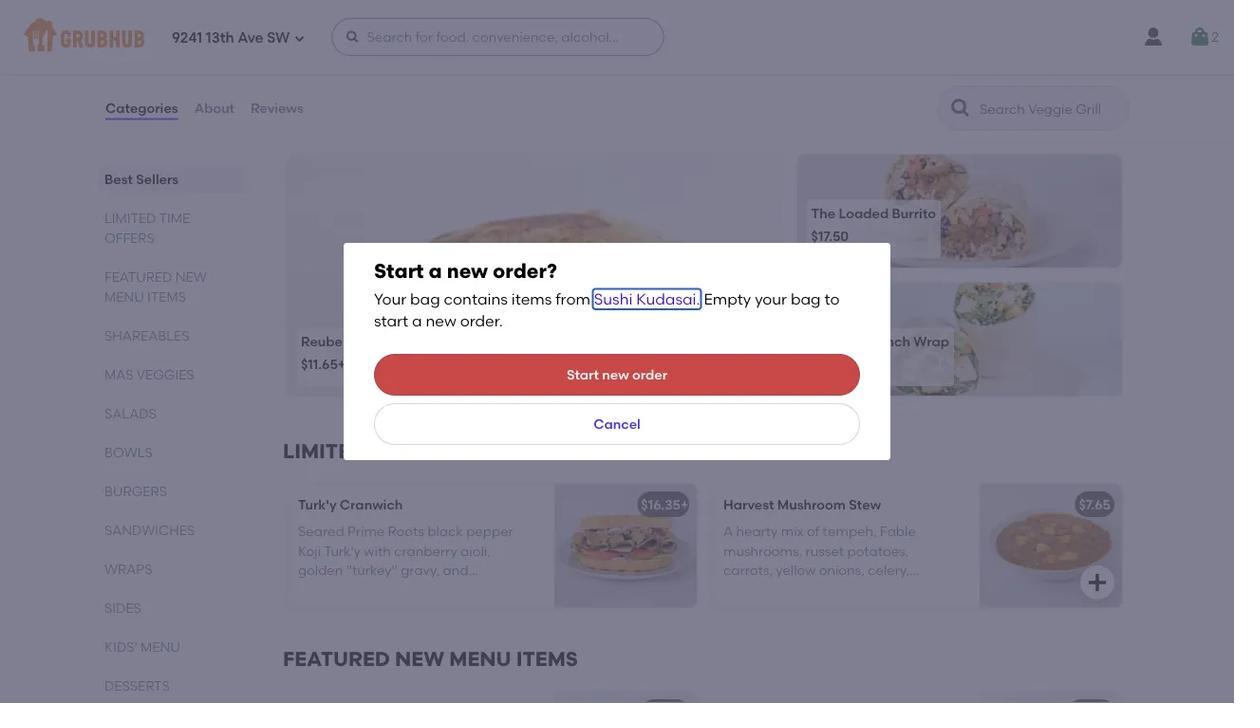 Task type: vqa. For each thing, say whether or not it's contained in the screenshot.
& in the tab
no



Task type: describe. For each thing, give the bounding box(es) containing it.
reuben $11.65 +
[[301, 334, 351, 372]]

menu down "bread" at the left
[[450, 648, 512, 672]]

1 horizontal spatial +
[[681, 497, 689, 513]]

reviews
[[251, 100, 304, 116]]

burrito
[[892, 205, 937, 222]]

of
[[808, 524, 820, 540]]

mushroom
[[778, 497, 846, 513]]

1 horizontal spatial limited time offers
[[283, 440, 503, 464]]

best sellers tab
[[104, 169, 237, 189]]

limited inside tab
[[104, 210, 156, 226]]

your
[[374, 290, 407, 309]]

cranwich
[[340, 497, 403, 513]]

sw
[[267, 30, 290, 47]]

sandwiches tab
[[104, 521, 237, 541]]

carrots,
[[724, 563, 773, 579]]

$16.35 +
[[641, 497, 689, 513]]

turk'y inside seared prime roots black pepper koji turk'y with cranberry aioli, golden "turkey" gravy, and homemade cranberry stuffing on grilled sourdough bread
[[324, 543, 361, 559]]

.
[[697, 290, 701, 309]]

the loaded burrito $17.50
[[812, 205, 937, 244]]

mas veggies
[[104, 367, 194, 383]]

1 vertical spatial items
[[516, 648, 579, 672]]

veggies
[[137, 367, 194, 383]]

svg image inside "2" button
[[1190, 26, 1212, 48]]

start a new order?
[[374, 259, 557, 284]]

categories
[[105, 100, 178, 116]]

reuben
[[301, 334, 351, 350]]

roots
[[388, 524, 425, 540]]

caesar
[[812, 334, 860, 350]]

new inside the empty your bag to start a new order.
[[426, 312, 457, 330]]

grilled
[[298, 601, 338, 617]]

celery,
[[868, 563, 910, 579]]

best for limited time offers
[[283, 95, 327, 119]]

fable
[[881, 524, 917, 540]]

your
[[755, 290, 788, 309]]

golden
[[298, 563, 343, 579]]

wraps tab
[[104, 560, 237, 579]]

bread
[[414, 601, 453, 617]]

start
[[374, 312, 409, 330]]

search icon image
[[950, 97, 973, 120]]

a
[[724, 524, 733, 540]]

featured new menu items tab
[[104, 267, 237, 307]]

offers inside tab
[[104, 230, 155, 246]]

russet
[[806, 543, 845, 559]]

$7.65
[[1080, 497, 1111, 513]]

order.
[[460, 312, 503, 330]]

13th
[[206, 30, 234, 47]]

potatoes,
[[848, 543, 909, 559]]

harvest
[[724, 497, 775, 513]]

main navigation navigation
[[0, 0, 1235, 74]]

time inside limited time offers tab
[[159, 210, 190, 226]]

1 horizontal spatial new
[[395, 648, 445, 672]]

gravy,
[[401, 563, 440, 579]]

about
[[194, 100, 235, 116]]

and inside 'a hearty mix of tempeh, fable mushrooms, russet potatoes, carrots, yellow onions, celery, rosemary, and thyme'
[[791, 582, 816, 598]]

start new order button
[[374, 354, 861, 396]]

reviews button
[[250, 74, 305, 142]]

$14.00
[[812, 356, 853, 372]]

harvest mushroom stew
[[724, 497, 882, 513]]

9241
[[172, 30, 203, 47]]

salads tab
[[104, 404, 237, 424]]

mas veggies tab
[[104, 365, 237, 385]]

1 vertical spatial featured new menu items
[[283, 648, 579, 672]]

sushi
[[594, 290, 633, 309]]

mix
[[782, 524, 804, 540]]

empty your bag to start a new order.
[[374, 290, 840, 330]]

ave
[[238, 30, 264, 47]]

"turkey"
[[346, 563, 398, 579]]

order?
[[493, 259, 557, 284]]

rosemary,
[[724, 582, 788, 598]]

2
[[1212, 29, 1220, 45]]

sellers for limited
[[332, 95, 398, 119]]

on
[[495, 582, 511, 598]]

stew
[[850, 497, 882, 513]]



Task type: locate. For each thing, give the bounding box(es) containing it.
best down sw
[[283, 95, 327, 119]]

offers
[[104, 230, 155, 246], [425, 440, 503, 464]]

0 horizontal spatial +
[[338, 356, 346, 372]]

best sellers down sw
[[283, 95, 398, 119]]

new down limited time offers tab
[[175, 269, 207, 285]]

new left order.
[[426, 312, 457, 330]]

sellers
[[332, 95, 398, 119], [136, 171, 179, 187]]

0 horizontal spatial new
[[175, 269, 207, 285]]

tempeh,
[[823, 524, 877, 540]]

start up cancel
[[567, 367, 599, 383]]

1 vertical spatial limited time offers
[[283, 440, 503, 464]]

1 vertical spatial time
[[370, 440, 420, 464]]

featured inside tab
[[104, 269, 172, 285]]

svg image
[[1190, 26, 1212, 48], [1087, 572, 1110, 595]]

0 vertical spatial time
[[159, 210, 190, 226]]

new up contains
[[447, 259, 488, 284]]

kids' menu tab
[[104, 637, 237, 657]]

0 vertical spatial svg image
[[1190, 26, 1212, 48]]

1 horizontal spatial and
[[791, 582, 816, 598]]

best sellers for best
[[104, 171, 179, 187]]

0 vertical spatial limited time offers
[[104, 210, 190, 246]]

kids'
[[104, 639, 138, 655]]

1 vertical spatial a
[[412, 312, 422, 330]]

loaded
[[839, 205, 889, 222]]

burgers tab
[[104, 482, 237, 502]]

0 vertical spatial featured new menu items
[[104, 269, 207, 305]]

1 horizontal spatial offers
[[425, 440, 503, 464]]

turk'y cranwich image
[[555, 484, 697, 608]]

time
[[159, 210, 190, 226], [370, 440, 420, 464]]

bowls tab
[[104, 443, 237, 463]]

0 vertical spatial featured
[[104, 269, 172, 285]]

1 horizontal spatial featured new menu items
[[283, 648, 579, 672]]

menu inside 'tab'
[[141, 639, 180, 655]]

shareables
[[104, 328, 190, 344]]

items up shareables tab
[[147, 289, 186, 305]]

1 bag from the left
[[410, 290, 440, 309]]

0 horizontal spatial svg image
[[1087, 572, 1110, 595]]

1 vertical spatial turk'y
[[324, 543, 361, 559]]

hearty
[[737, 524, 778, 540]]

limited time offers down the best sellers "tab"
[[104, 210, 190, 246]]

pepper
[[467, 524, 514, 540]]

1 vertical spatial sellers
[[136, 171, 179, 187]]

offers up black
[[425, 440, 503, 464]]

sellers for best
[[136, 171, 179, 187]]

best up limited time offers tab
[[104, 171, 133, 187]]

harvest mushroom stew image
[[980, 484, 1123, 608]]

a inside the empty your bag to start a new order.
[[412, 312, 422, 330]]

limited
[[104, 210, 156, 226], [283, 440, 366, 464]]

0 horizontal spatial time
[[159, 210, 190, 226]]

0 vertical spatial new
[[175, 269, 207, 285]]

sandwiches
[[104, 522, 195, 539]]

categories button
[[104, 74, 179, 142]]

2 button
[[1190, 20, 1220, 54]]

$11.65
[[301, 356, 338, 372]]

empty
[[704, 290, 752, 309]]

contains
[[444, 290, 508, 309]]

truffle mac n cheese image
[[555, 692, 697, 704]]

cancel button
[[374, 404, 861, 446]]

seared prime roots black pepper koji turk'y with cranberry aioli, golden "turkey" gravy, and homemade cranberry stuffing on grilled sourdough bread
[[298, 524, 514, 617]]

featured new menu items down "bread" at the left
[[283, 648, 579, 672]]

1 horizontal spatial start
[[567, 367, 599, 383]]

limited down the best sellers "tab"
[[104, 210, 156, 226]]

0 vertical spatial offers
[[104, 230, 155, 246]]

and up the stuffing
[[443, 563, 469, 579]]

salads
[[104, 406, 157, 422]]

to
[[825, 290, 840, 309]]

featured down limited time offers tab
[[104, 269, 172, 285]]

0 horizontal spatial sellers
[[136, 171, 179, 187]]

cranberry down gravy,
[[377, 582, 440, 598]]

sellers right the reviews
[[332, 95, 398, 119]]

cranberry up gravy,
[[394, 543, 458, 559]]

start inside button
[[567, 367, 599, 383]]

mas
[[104, 367, 133, 383]]

caesar crunch wrap $14.00
[[812, 334, 950, 372]]

1 vertical spatial new
[[426, 312, 457, 330]]

0 horizontal spatial and
[[443, 563, 469, 579]]

featured new menu items
[[104, 269, 207, 305], [283, 648, 579, 672]]

9241 13th ave sw
[[172, 30, 290, 47]]

featured new menu items inside tab
[[104, 269, 207, 305]]

sellers inside "tab"
[[136, 171, 179, 187]]

0 horizontal spatial a
[[412, 312, 422, 330]]

$16.35
[[641, 497, 681, 513]]

1 horizontal spatial featured
[[283, 648, 390, 672]]

0 horizontal spatial limited
[[104, 210, 156, 226]]

best inside "tab"
[[104, 171, 133, 187]]

with
[[364, 543, 391, 559]]

0 horizontal spatial svg image
[[294, 33, 305, 44]]

offers up featured new menu items tab
[[104, 230, 155, 246]]

sides tab
[[104, 598, 237, 618]]

new
[[175, 269, 207, 285], [395, 648, 445, 672]]

crunch
[[863, 334, 911, 350]]

best sellers for limited
[[283, 95, 398, 119]]

1 horizontal spatial svg image
[[345, 29, 360, 45]]

menu
[[104, 289, 144, 305], [141, 639, 180, 655], [450, 648, 512, 672]]

aioli,
[[461, 543, 491, 559]]

order
[[633, 367, 668, 383]]

1 vertical spatial +
[[681, 497, 689, 513]]

sourdough
[[341, 601, 411, 617]]

best sellers inside "tab"
[[104, 171, 179, 187]]

new inside tab
[[175, 269, 207, 285]]

1 vertical spatial new
[[395, 648, 445, 672]]

turk'y up seared
[[298, 497, 337, 513]]

0 horizontal spatial featured
[[104, 269, 172, 285]]

bag
[[410, 290, 440, 309], [791, 290, 821, 309]]

0 vertical spatial items
[[147, 289, 186, 305]]

0 vertical spatial turk'y
[[298, 497, 337, 513]]

prime
[[348, 524, 385, 540]]

$17.50
[[812, 228, 849, 244]]

0 horizontal spatial limited time offers
[[104, 210, 190, 246]]

about button
[[193, 74, 236, 142]]

+ down reuben
[[338, 356, 346, 372]]

1 horizontal spatial time
[[370, 440, 420, 464]]

start up your
[[374, 259, 424, 284]]

0 vertical spatial cranberry
[[394, 543, 458, 559]]

wraps
[[104, 561, 152, 578]]

cancel
[[594, 416, 641, 433]]

bag right your
[[410, 290, 440, 309]]

1 horizontal spatial best sellers
[[283, 95, 398, 119]]

0 vertical spatial +
[[338, 356, 346, 372]]

1 horizontal spatial limited
[[283, 440, 366, 464]]

turk'y down seared
[[324, 543, 361, 559]]

2 bag from the left
[[791, 290, 821, 309]]

1 vertical spatial best sellers
[[104, 171, 179, 187]]

time down the best sellers "tab"
[[159, 210, 190, 226]]

kudasai
[[637, 290, 697, 309]]

best for best sellers
[[104, 171, 133, 187]]

kids' menu
[[104, 639, 180, 655]]

best
[[283, 95, 327, 119], [104, 171, 133, 187]]

items inside tab
[[147, 289, 186, 305]]

1 horizontal spatial a
[[429, 259, 442, 284]]

limited time offers up the "cranwich"
[[283, 440, 503, 464]]

a hearty mix of tempeh, fable mushrooms, russet potatoes, carrots, yellow onions, celery, rosemary, and thyme
[[724, 524, 917, 598]]

1 vertical spatial start
[[567, 367, 599, 383]]

onions,
[[820, 563, 865, 579]]

0 horizontal spatial bag
[[410, 290, 440, 309]]

1 vertical spatial limited
[[283, 440, 366, 464]]

burgers
[[104, 484, 167, 500]]

homemade
[[298, 582, 374, 598]]

start
[[374, 259, 424, 284], [567, 367, 599, 383]]

new inside button
[[603, 367, 629, 383]]

1 vertical spatial cranberry
[[377, 582, 440, 598]]

limited time offers inside limited time offers tab
[[104, 210, 190, 246]]

1 vertical spatial featured
[[283, 648, 390, 672]]

0 vertical spatial and
[[443, 563, 469, 579]]

2 vertical spatial new
[[603, 367, 629, 383]]

+ inside reuben $11.65 +
[[338, 356, 346, 372]]

your bag contains items from sushi kudasai .
[[374, 290, 701, 309]]

a
[[429, 259, 442, 284], [412, 312, 422, 330]]

wrap
[[914, 334, 950, 350]]

bowls
[[104, 445, 153, 461]]

1 horizontal spatial best
[[283, 95, 327, 119]]

sesame tofu supergreens salad image
[[980, 692, 1123, 704]]

best sellers
[[283, 95, 398, 119], [104, 171, 179, 187]]

featured down the grilled
[[283, 648, 390, 672]]

0 vertical spatial a
[[429, 259, 442, 284]]

1 horizontal spatial svg image
[[1190, 26, 1212, 48]]

0 horizontal spatial best sellers
[[104, 171, 179, 187]]

from
[[556, 290, 591, 309]]

0 vertical spatial best
[[283, 95, 327, 119]]

menu inside tab
[[104, 289, 144, 305]]

and inside seared prime roots black pepper koji turk'y with cranberry aioli, golden "turkey" gravy, and homemade cranberry stuffing on grilled sourdough bread
[[443, 563, 469, 579]]

desserts
[[104, 678, 170, 694]]

items up truffle mac n cheese image
[[516, 648, 579, 672]]

menu right kids'
[[141, 639, 180, 655]]

bag left to
[[791, 290, 821, 309]]

+ left harvest
[[681, 497, 689, 513]]

1 horizontal spatial bag
[[791, 290, 821, 309]]

limited time offers tab
[[104, 208, 237, 248]]

0 vertical spatial sellers
[[332, 95, 398, 119]]

new down "bread" at the left
[[395, 648, 445, 672]]

best sellers up limited time offers tab
[[104, 171, 179, 187]]

1 horizontal spatial sellers
[[332, 95, 398, 119]]

bag inside the empty your bag to start a new order.
[[791, 290, 821, 309]]

thyme
[[820, 582, 860, 598]]

turk'y cranwich
[[298, 497, 403, 513]]

koji
[[298, 543, 321, 559]]

0 vertical spatial best sellers
[[283, 95, 398, 119]]

1 vertical spatial and
[[791, 582, 816, 598]]

0 horizontal spatial featured new menu items
[[104, 269, 207, 305]]

0 vertical spatial start
[[374, 259, 424, 284]]

start for start new order
[[567, 367, 599, 383]]

new left "order"
[[603, 367, 629, 383]]

items
[[512, 290, 552, 309]]

featured
[[104, 269, 172, 285], [283, 648, 390, 672]]

+
[[338, 356, 346, 372], [681, 497, 689, 513]]

svg image
[[345, 29, 360, 45], [294, 33, 305, 44]]

1 vertical spatial best
[[104, 171, 133, 187]]

new
[[447, 259, 488, 284], [426, 312, 457, 330], [603, 367, 629, 383]]

the
[[812, 205, 836, 222]]

shareables tab
[[104, 326, 237, 346]]

0 horizontal spatial offers
[[104, 230, 155, 246]]

items
[[147, 289, 186, 305], [516, 648, 579, 672]]

0 vertical spatial new
[[447, 259, 488, 284]]

sides
[[104, 600, 141, 617]]

Search Veggie Grill search field
[[978, 100, 1124, 118]]

and
[[443, 563, 469, 579], [791, 582, 816, 598]]

seared
[[298, 524, 344, 540]]

desserts tab
[[104, 676, 237, 696]]

1 vertical spatial svg image
[[1087, 572, 1110, 595]]

0 horizontal spatial start
[[374, 259, 424, 284]]

featured new menu items up shareables
[[104, 269, 207, 305]]

black
[[428, 524, 463, 540]]

and down yellow
[[791, 582, 816, 598]]

menu up shareables
[[104, 289, 144, 305]]

1 horizontal spatial items
[[516, 648, 579, 672]]

0 horizontal spatial items
[[147, 289, 186, 305]]

stuffing
[[443, 582, 491, 598]]

time up the "cranwich"
[[370, 440, 420, 464]]

0 vertical spatial limited
[[104, 210, 156, 226]]

start for start a new order?
[[374, 259, 424, 284]]

sellers up limited time offers tab
[[136, 171, 179, 187]]

1 vertical spatial offers
[[425, 440, 503, 464]]

mushrooms,
[[724, 543, 803, 559]]

yellow
[[776, 563, 816, 579]]

0 horizontal spatial best
[[104, 171, 133, 187]]

limited up turk'y cranwich
[[283, 440, 366, 464]]



